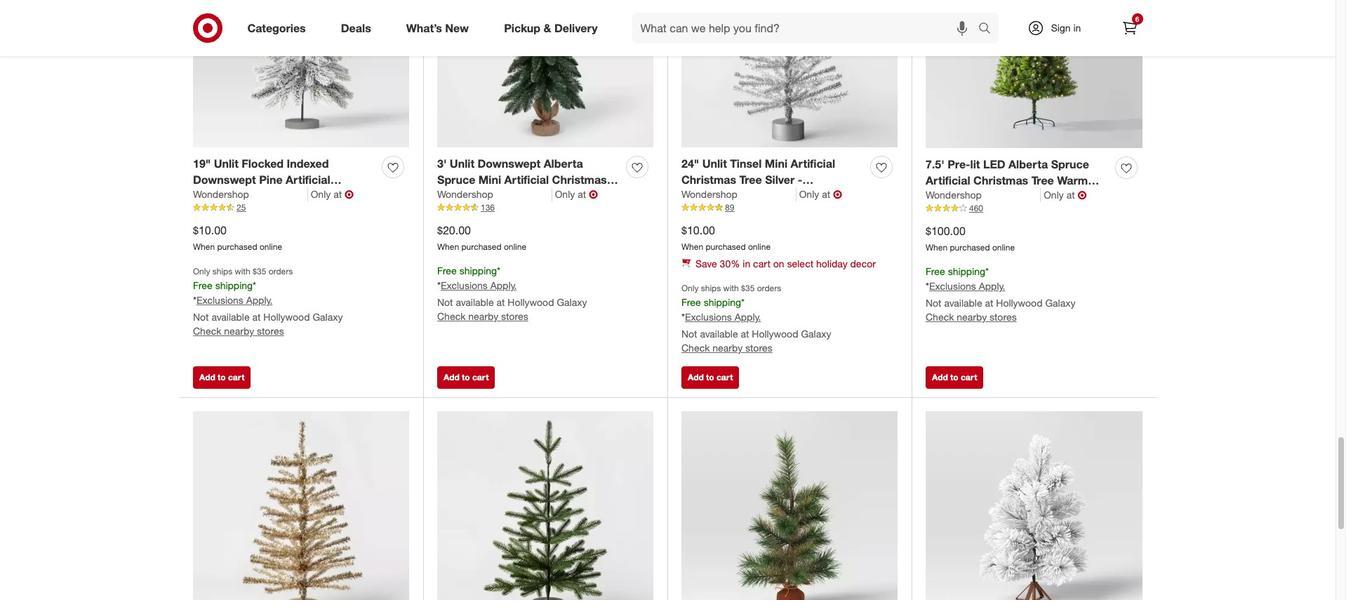Task type: describe. For each thing, give the bounding box(es) containing it.
unlit for downswept
[[450, 156, 474, 170]]

free shipping * * exclusions apply. not available at hollywood galaxy check nearby stores for $100.00
[[926, 265, 1075, 323]]

7.5'
[[926, 157, 944, 171]]

ships for 24" unlit tinsel mini artificial christmas tree silver - wondershop™
[[701, 283, 721, 293]]

artificial for 7.5' pre-lit led alberta spruce artificial christmas tree warm white lights - wondershop™
[[926, 173, 970, 187]]

flocked
[[242, 156, 284, 170]]

christmas for 7.5' pre-lit led alberta spruce artificial christmas tree warm white lights - wondershop™
[[973, 173, 1028, 187]]

only at ¬ for 7.5' pre-lit led alberta spruce artificial christmas tree warm white lights - wondershop™
[[1044, 188, 1087, 202]]

wondershop for 3'
[[437, 188, 493, 200]]

new
[[445, 21, 469, 35]]

delivery
[[554, 21, 598, 35]]

3 to from the left
[[706, 372, 714, 382]]

mini inside 24" unlit tinsel mini artificial christmas tree silver - wondershop™
[[765, 156, 787, 170]]

round
[[302, 188, 337, 202]]

cart for 24" unlit tinsel mini artificial christmas tree silver - wondershop™
[[716, 372, 733, 382]]

deals
[[341, 21, 371, 35]]

19"
[[193, 156, 211, 170]]

cart for 19" unlit flocked indexed downswept pine artificial christmas tree with round base - wondershop™
[[228, 372, 244, 382]]

search
[[972, 22, 1005, 36]]

with down 30%
[[723, 283, 739, 293]]

wondershop™ for 3' unlit downswept alberta spruce mini artificial christmas tree with burlap base - wondershop™
[[437, 204, 511, 218]]

2 $10.00 when purchased online from the left
[[681, 223, 771, 252]]

only at ¬ for 3' unlit downswept alberta spruce mini artificial christmas tree with burlap base - wondershop™
[[555, 188, 598, 202]]

wondershop link for tinsel
[[681, 188, 796, 202]]

2 $10.00 from the left
[[681, 223, 715, 237]]

24"
[[681, 156, 699, 170]]

tree for 3' unlit downswept alberta spruce mini artificial christmas tree with burlap base - wondershop™
[[437, 188, 460, 202]]

orders for with
[[269, 266, 293, 277]]

only for mini
[[799, 188, 819, 200]]

select
[[787, 258, 813, 270]]

with inside 3' unlit downswept alberta spruce mini artificial christmas tree with burlap base - wondershop™
[[463, 188, 486, 202]]

wondershop™ for 7.5' pre-lit led alberta spruce artificial christmas tree warm white lights - wondershop™
[[1003, 189, 1077, 203]]

online for white
[[992, 242, 1015, 253]]

What can we help you find? suggestions appear below search field
[[632, 13, 981, 44]]

with inside 19" unlit flocked indexed downswept pine artificial christmas tree with round base - wondershop™
[[277, 188, 299, 202]]

19" unlit flocked indexed downswept pine artificial christmas tree with round base - wondershop™ link
[[193, 156, 376, 218]]

$100.00 when purchased online
[[926, 224, 1015, 253]]

add to cart button for $10.00
[[193, 366, 251, 389]]

24" unlit tinsel mini artificial christmas tree silver - wondershop™
[[681, 156, 835, 202]]

only for led
[[1044, 189, 1064, 201]]

pickup
[[504, 21, 540, 35]]

add to cart button for $100.00
[[926, 366, 983, 389]]

$35 for with
[[253, 266, 266, 277]]

christmas for 3' unlit downswept alberta spruce mini artificial christmas tree with burlap base - wondershop™
[[552, 172, 607, 186]]

only at ¬ for 19" unlit flocked indexed downswept pine artificial christmas tree with round base - wondershop™
[[311, 188, 354, 202]]

¬ for 24" unlit tinsel mini artificial christmas tree silver - wondershop™
[[833, 188, 842, 202]]

with down 25
[[235, 266, 250, 277]]

wondershop for 24"
[[681, 188, 737, 200]]

artificial for 3' unlit downswept alberta spruce mini artificial christmas tree with burlap base - wondershop™
[[504, 172, 549, 186]]

to for $100.00
[[950, 372, 958, 382]]

online for round
[[260, 242, 282, 252]]

7.5' pre-lit led alberta spruce artificial christmas tree warm white lights - wondershop™ link
[[926, 156, 1110, 203]]

save
[[695, 258, 717, 270]]

25 link
[[193, 202, 409, 214]]

cart for 3' unlit downswept alberta spruce mini artificial christmas tree with burlap base - wondershop™
[[472, 372, 489, 382]]

categories link
[[235, 13, 323, 44]]

when for 7.5' pre-lit led alberta spruce artificial christmas tree warm white lights - wondershop™
[[926, 242, 948, 253]]

add to cart for $100.00
[[932, 372, 977, 382]]

purchased for 19" unlit flocked indexed downswept pine artificial christmas tree with round base - wondershop™
[[217, 242, 257, 252]]

460 link
[[926, 202, 1142, 215]]

wondershop for 7.5'
[[926, 189, 982, 201]]

add for 7.5' pre-lit led alberta spruce artificial christmas tree warm white lights - wondershop™
[[932, 372, 948, 382]]

24" unlit tinsel mini artificial christmas tree silver - wondershop™ link
[[681, 156, 865, 202]]

460
[[969, 203, 983, 214]]

sign
[[1051, 22, 1071, 34]]

- inside 24" unlit tinsel mini artificial christmas tree silver - wondershop™
[[798, 172, 802, 186]]

30%
[[720, 258, 740, 270]]

only ships with $35 orders free shipping * * exclusions apply. not available at hollywood galaxy check nearby stores for with
[[193, 266, 343, 337]]

$35 for wondershop™
[[741, 283, 755, 293]]

decor
[[850, 258, 876, 270]]

only ships with $35 orders free shipping * * exclusions apply. not available at hollywood galaxy check nearby stores for wondershop™
[[681, 283, 831, 354]]

to for $10.00
[[218, 372, 226, 382]]

christmas for 19" unlit flocked indexed downswept pine artificial christmas tree with round base - wondershop™
[[193, 188, 248, 202]]

only at ¬ for 24" unlit tinsel mini artificial christmas tree silver - wondershop™
[[799, 188, 842, 202]]

wondershop™ for 19" unlit flocked indexed downswept pine artificial christmas tree with round base - wondershop™
[[193, 204, 266, 218]]

unlit for flocked
[[214, 156, 239, 170]]

¬ for 3' unlit downswept alberta spruce mini artificial christmas tree with burlap base - wondershop™
[[589, 188, 598, 202]]

what's new link
[[394, 13, 486, 44]]

3 add to cart from the left
[[688, 372, 733, 382]]

spruce inside 3' unlit downswept alberta spruce mini artificial christmas tree with burlap base - wondershop™
[[437, 172, 475, 186]]

$20.00 when purchased online
[[437, 223, 526, 252]]

136
[[481, 202, 495, 213]]

indexed
[[287, 156, 329, 170]]

89 link
[[681, 202, 898, 214]]

7.5' pre-lit led alberta spruce artificial christmas tree warm white lights - wondershop™
[[926, 157, 1089, 203]]

add for 19" unlit flocked indexed downswept pine artificial christmas tree with round base - wondershop™
[[199, 372, 215, 382]]



Task type: vqa. For each thing, say whether or not it's contained in the screenshot.
ADD corresponding to 7.5' Pre-lit LED Alberta Spruce Artificial Christmas Tree Warm White Lights - Wondershop™
yes



Task type: locate. For each thing, give the bounding box(es) containing it.
wondershop
[[193, 188, 249, 200], [437, 188, 493, 200], [681, 188, 737, 200], [926, 189, 982, 201]]

wondershop™ inside 3' unlit downswept alberta spruce mini artificial christmas tree with burlap base - wondershop™
[[437, 204, 511, 218]]

base for round
[[341, 188, 367, 202]]

pickup & delivery
[[504, 21, 598, 35]]

136 link
[[437, 202, 653, 214]]

wondershop™ up $20.00 on the top left of page
[[437, 204, 511, 218]]

purchased down $20.00 on the top left of page
[[461, 242, 501, 252]]

in
[[1073, 22, 1081, 34], [743, 258, 750, 270]]

24" unlit indexed mini artificial christmas tree - wondershop™ image
[[437, 411, 653, 600], [437, 411, 653, 600]]

tree inside 7.5' pre-lit led alberta spruce artificial christmas tree warm white lights - wondershop™
[[1031, 173, 1054, 187]]

base
[[341, 188, 367, 202], [527, 188, 554, 202]]

1 horizontal spatial ships
[[701, 283, 721, 293]]

unlit inside 24" unlit tinsel mini artificial christmas tree silver - wondershop™
[[702, 156, 727, 170]]

orders
[[269, 266, 293, 277], [757, 283, 781, 293]]

1 $10.00 from the left
[[193, 223, 227, 237]]

1 add from the left
[[199, 372, 215, 382]]

- inside 19" unlit flocked indexed downswept pine artificial christmas tree with round base - wondershop™
[[371, 188, 375, 202]]

free shipping * * exclusions apply. not available at hollywood galaxy check nearby stores down $100.00 when purchased online
[[926, 265, 1075, 323]]

0 horizontal spatial in
[[743, 258, 750, 270]]

purchased for 7.5' pre-lit led alberta spruce artificial christmas tree warm white lights - wondershop™
[[950, 242, 990, 253]]

4 add to cart button from the left
[[926, 366, 983, 389]]

¬
[[345, 188, 354, 202], [589, 188, 598, 202], [833, 188, 842, 202], [1078, 188, 1087, 202]]

2 horizontal spatial unlit
[[702, 156, 727, 170]]

24" unlit tinsel mini artificial christmas tree silver - wondershop™ image
[[681, 0, 898, 148], [681, 0, 898, 148]]

1 horizontal spatial in
[[1073, 22, 1081, 34]]

christmas inside 24" unlit tinsel mini artificial christmas tree silver - wondershop™
[[681, 172, 736, 186]]

tree up 460 link
[[1031, 173, 1054, 187]]

$10.00 up save
[[681, 223, 715, 237]]

only at ¬ down 'warm'
[[1044, 188, 1087, 202]]

only for alberta
[[555, 188, 575, 200]]

0 horizontal spatial orders
[[269, 266, 293, 277]]

wondershop link up 25
[[193, 188, 308, 202]]

to for $20.00
[[462, 372, 470, 382]]

when inside the $20.00 when purchased online
[[437, 242, 459, 252]]

pine
[[259, 172, 283, 186]]

$10.00 down 19"
[[193, 223, 227, 237]]

online inside $100.00 when purchased online
[[992, 242, 1015, 253]]

tree down tinsel
[[739, 172, 762, 186]]

artificial up burlap
[[504, 172, 549, 186]]

only for indexed
[[311, 188, 331, 200]]

6
[[1135, 15, 1139, 23]]

burlap
[[489, 188, 524, 202]]

2 add to cart button from the left
[[437, 366, 495, 389]]

add to cart
[[199, 372, 244, 382], [444, 372, 489, 382], [688, 372, 733, 382], [932, 372, 977, 382]]

89
[[725, 202, 734, 213]]

base right round
[[341, 188, 367, 202]]

christmas down 24"
[[681, 172, 736, 186]]

orders down 25 link
[[269, 266, 293, 277]]

add to cart for $20.00
[[444, 372, 489, 382]]

search button
[[972, 13, 1005, 46]]

online down 25 link
[[260, 242, 282, 252]]

$35
[[253, 266, 266, 277], [741, 283, 755, 293]]

3' unlit downswept alberta spruce mini artificial christmas tree with burlap base - wondershop™
[[437, 156, 607, 218]]

1 horizontal spatial $10.00
[[681, 223, 715, 237]]

1 vertical spatial $35
[[741, 283, 755, 293]]

free
[[437, 265, 457, 277], [926, 265, 945, 277], [193, 280, 212, 292], [681, 296, 701, 308]]

- for 3' unlit downswept alberta spruce mini artificial christmas tree with burlap base - wondershop™
[[557, 188, 562, 202]]

orders for wondershop™
[[757, 283, 781, 293]]

to
[[218, 372, 226, 382], [462, 372, 470, 382], [706, 372, 714, 382], [950, 372, 958, 382]]

tree inside 24" unlit tinsel mini artificial christmas tree silver - wondershop™
[[739, 172, 762, 186]]

4 add to cart from the left
[[932, 372, 977, 382]]

downswept inside 3' unlit downswept alberta spruce mini artificial christmas tree with burlap base - wondershop™
[[478, 156, 541, 170]]

wondershop™ down pine
[[193, 204, 266, 218]]

only at ¬ right burlap
[[555, 188, 598, 202]]

3 add to cart button from the left
[[681, 366, 739, 389]]

white
[[926, 189, 956, 203]]

tree
[[739, 172, 762, 186], [1031, 173, 1054, 187], [251, 188, 274, 202], [437, 188, 460, 202]]

24" unlit tinsel mini artificial christmas tree champagne gold - wondershop™ image
[[193, 411, 409, 600], [193, 411, 409, 600]]

what's new
[[406, 21, 469, 35]]

check nearby stores button
[[437, 310, 528, 324], [926, 310, 1017, 324], [193, 324, 284, 338], [681, 341, 772, 355]]

holiday
[[816, 258, 848, 270]]

0 vertical spatial in
[[1073, 22, 1081, 34]]

1 vertical spatial orders
[[757, 283, 781, 293]]

$10.00 when purchased online
[[193, 223, 282, 252], [681, 223, 771, 252]]

tree for 7.5' pre-lit led alberta spruce artificial christmas tree warm white lights - wondershop™
[[1031, 173, 1054, 187]]

wondershop up 460
[[926, 189, 982, 201]]

alberta up '136' link
[[544, 156, 583, 170]]

only at ¬ down indexed
[[311, 188, 354, 202]]

ships
[[212, 266, 232, 277], [701, 283, 721, 293]]

2 add from the left
[[444, 372, 459, 382]]

1 horizontal spatial downswept
[[478, 156, 541, 170]]

wondershop™ inside 7.5' pre-lit led alberta spruce artificial christmas tree warm white lights - wondershop™
[[1003, 189, 1077, 203]]

base inside 19" unlit flocked indexed downswept pine artificial christmas tree with round base - wondershop™
[[341, 188, 367, 202]]

available
[[456, 296, 494, 308], [944, 297, 982, 309], [212, 311, 250, 323], [700, 328, 738, 340]]

online for burlap
[[504, 242, 526, 252]]

tinsel
[[730, 156, 762, 170]]

0 vertical spatial ships
[[212, 266, 232, 277]]

downswept down 19"
[[193, 172, 256, 186]]

tree inside 3' unlit downswept alberta spruce mini artificial christmas tree with burlap base - wondershop™
[[437, 188, 460, 202]]

christmas inside 19" unlit flocked indexed downswept pine artificial christmas tree with round base - wondershop™
[[193, 188, 248, 202]]

- right lights
[[995, 189, 1000, 203]]

artificial down indexed
[[286, 172, 330, 186]]

19" unlit flocked indexed downswept pine artificial christmas tree with round base - wondershop™
[[193, 156, 375, 218]]

1 horizontal spatial $35
[[741, 283, 755, 293]]

when for 19" unlit flocked indexed downswept pine artificial christmas tree with round base - wondershop™
[[193, 242, 215, 252]]

1 vertical spatial mini
[[478, 172, 501, 186]]

0 horizontal spatial base
[[341, 188, 367, 202]]

tree down 3'
[[437, 188, 460, 202]]

1 base from the left
[[341, 188, 367, 202]]

wondershop link for flocked
[[193, 188, 308, 202]]

alberta
[[544, 156, 583, 170], [1009, 157, 1048, 171]]

1 horizontal spatial orders
[[757, 283, 781, 293]]

orders down on at right top
[[757, 283, 781, 293]]

4 add from the left
[[932, 372, 948, 382]]

- inside 7.5' pre-lit led alberta spruce artificial christmas tree warm white lights - wondershop™
[[995, 189, 1000, 203]]

wondershop™ down tinsel
[[681, 188, 755, 202]]

add to cart button for $20.00
[[437, 366, 495, 389]]

¬ for 19" unlit flocked indexed downswept pine artificial christmas tree with round base - wondershop™
[[345, 188, 354, 202]]

0 vertical spatial $35
[[253, 266, 266, 277]]

christmas
[[552, 172, 607, 186], [681, 172, 736, 186], [973, 173, 1028, 187], [193, 188, 248, 202]]

wondershop link
[[193, 188, 308, 202], [437, 188, 552, 202], [681, 188, 796, 202], [926, 188, 1041, 202]]

add to cart for $10.00
[[199, 372, 244, 382]]

only at ¬ up the holiday
[[799, 188, 842, 202]]

0 horizontal spatial $35
[[253, 266, 266, 277]]

wondershop link up 89 at top right
[[681, 188, 796, 202]]

base for burlap
[[527, 188, 554, 202]]

1 horizontal spatial only ships with $35 orders free shipping * * exclusions apply. not available at hollywood galaxy check nearby stores
[[681, 283, 831, 354]]

1 horizontal spatial unlit
[[450, 156, 474, 170]]

with left burlap
[[463, 188, 486, 202]]

3' unlit downswept alberta spruce mini artificial christmas tree with burlap base - wondershop™ link
[[437, 156, 620, 218]]

downswept
[[478, 156, 541, 170], [193, 172, 256, 186]]

only ships with $35 orders free shipping * * exclusions apply. not available at hollywood galaxy check nearby stores
[[193, 266, 343, 337], [681, 283, 831, 354]]

1 $10.00 when purchased online from the left
[[193, 223, 282, 252]]

on
[[773, 258, 784, 270]]

spruce up 'warm'
[[1051, 157, 1089, 171]]

free shipping * * exclusions apply. not available at hollywood galaxy check nearby stores for $20.00
[[437, 265, 587, 322]]

0 vertical spatial orders
[[269, 266, 293, 277]]

at
[[333, 188, 342, 200], [578, 188, 586, 200], [822, 188, 830, 200], [1066, 189, 1075, 201], [497, 296, 505, 308], [985, 297, 993, 309], [252, 311, 261, 323], [741, 328, 749, 340]]

artificial up silver
[[791, 156, 835, 170]]

wondershop link for lit
[[926, 188, 1041, 202]]

tree inside 19" unlit flocked indexed downswept pine artificial christmas tree with round base - wondershop™
[[251, 188, 274, 202]]

add to cart button
[[193, 366, 251, 389], [437, 366, 495, 389], [681, 366, 739, 389], [926, 366, 983, 389]]

¬ for 7.5' pre-lit led alberta spruce artificial christmas tree warm white lights - wondershop™
[[1078, 188, 1087, 202]]

1 horizontal spatial alberta
[[1009, 157, 1048, 171]]

base inside 3' unlit downswept alberta spruce mini artificial christmas tree with burlap base - wondershop™
[[527, 188, 554, 202]]

wondershop™ inside 24" unlit tinsel mini artificial christmas tree silver - wondershop™
[[681, 188, 755, 202]]

2 base from the left
[[527, 188, 554, 202]]

mini up burlap
[[478, 172, 501, 186]]

0 horizontal spatial unlit
[[214, 156, 239, 170]]

2 to from the left
[[462, 372, 470, 382]]

ships for 19" unlit flocked indexed downswept pine artificial christmas tree with round base - wondershop™
[[212, 266, 232, 277]]

in right 30%
[[743, 258, 750, 270]]

4 to from the left
[[950, 372, 958, 382]]

artificial inside 3' unlit downswept alberta spruce mini artificial christmas tree with burlap base - wondershop™
[[504, 172, 549, 186]]

artificial inside 19" unlit flocked indexed downswept pine artificial christmas tree with round base - wondershop™
[[286, 172, 330, 186]]

$20.00
[[437, 223, 471, 237]]

when inside $100.00 when purchased online
[[926, 242, 948, 253]]

1 horizontal spatial base
[[527, 188, 554, 202]]

purchased inside $100.00 when purchased online
[[950, 242, 990, 253]]

3 unlit from the left
[[702, 156, 727, 170]]

in right sign
[[1073, 22, 1081, 34]]

unlit right 19"
[[214, 156, 239, 170]]

0 horizontal spatial alberta
[[544, 156, 583, 170]]

mini
[[765, 156, 787, 170], [478, 172, 501, 186]]

3'
[[437, 156, 447, 170]]

wondershop™ inside 19" unlit flocked indexed downswept pine artificial christmas tree with round base - wondershop™
[[193, 204, 266, 218]]

0 horizontal spatial only ships with $35 orders free shipping * * exclusions apply. not available at hollywood galaxy check nearby stores
[[193, 266, 343, 337]]

0 horizontal spatial downswept
[[193, 172, 256, 186]]

christmas down led
[[973, 173, 1028, 187]]

7.5' pre-lit led alberta spruce artificial christmas tree warm white lights - wondershop™ image
[[926, 0, 1142, 148], [926, 0, 1142, 148]]

with
[[277, 188, 299, 202], [463, 188, 486, 202], [235, 266, 250, 277], [723, 283, 739, 293]]

1 horizontal spatial mini
[[765, 156, 787, 170]]

$10.00 when purchased online down 25
[[193, 223, 282, 252]]

artificial inside 7.5' pre-lit led alberta spruce artificial christmas tree warm white lights - wondershop™
[[926, 173, 970, 187]]

0 vertical spatial downswept
[[478, 156, 541, 170]]

unlit inside 19" unlit flocked indexed downswept pine artificial christmas tree with round base - wondershop™
[[214, 156, 239, 170]]

free shipping * * exclusions apply. not available at hollywood galaxy check nearby stores down the $20.00 when purchased online
[[437, 265, 587, 322]]

wondershop up 25
[[193, 188, 249, 200]]

$100.00
[[926, 224, 966, 238]]

- for 19" unlit flocked indexed downswept pine artificial christmas tree with round base - wondershop™
[[371, 188, 375, 202]]

check
[[437, 310, 466, 322], [926, 311, 954, 323], [193, 325, 221, 337], [681, 342, 710, 354]]

save 30% in cart on select holiday decor
[[695, 258, 876, 270]]

cart
[[753, 258, 771, 270], [228, 372, 244, 382], [472, 372, 489, 382], [716, 372, 733, 382], [961, 372, 977, 382]]

warm
[[1057, 173, 1088, 187]]

christmas inside 3' unlit downswept alberta spruce mini artificial christmas tree with burlap base - wondershop™
[[552, 172, 607, 186]]

0 horizontal spatial mini
[[478, 172, 501, 186]]

deals link
[[329, 13, 389, 44]]

pickup & delivery link
[[492, 13, 615, 44]]

stores
[[501, 310, 528, 322], [990, 311, 1017, 323], [257, 325, 284, 337], [745, 342, 772, 354]]

base right burlap
[[527, 188, 554, 202]]

spruce inside 7.5' pre-lit led alberta spruce artificial christmas tree warm white lights - wondershop™
[[1051, 157, 1089, 171]]

purchased down 25
[[217, 242, 257, 252]]

purchased up 30%
[[706, 242, 746, 252]]

what's
[[406, 21, 442, 35]]

19" unlit flocked indexed downswept pine artificial christmas tree with round base - wondershop™ image
[[193, 0, 409, 148], [193, 0, 409, 148]]

1 add to cart from the left
[[199, 372, 244, 382]]

1 vertical spatial downswept
[[193, 172, 256, 186]]

christmas inside 7.5' pre-lit led alberta spruce artificial christmas tree warm white lights - wondershop™
[[973, 173, 1028, 187]]

online inside the $20.00 when purchased online
[[504, 242, 526, 252]]

alberta right led
[[1009, 157, 1048, 171]]

wondershop link for downswept
[[437, 188, 552, 202]]

0 vertical spatial mini
[[765, 156, 787, 170]]

3 add from the left
[[688, 372, 704, 382]]

purchased down '$100.00'
[[950, 242, 990, 253]]

lights
[[959, 189, 992, 203]]

alberta inside 3' unlit downswept alberta spruce mini artificial christmas tree with burlap base - wondershop™
[[544, 156, 583, 170]]

free shipping * * exclusions apply. not available at hollywood galaxy check nearby stores
[[437, 265, 587, 322], [926, 265, 1075, 323]]

- right silver
[[798, 172, 802, 186]]

0 horizontal spatial $10.00 when purchased online
[[193, 223, 282, 252]]

2 add to cart from the left
[[444, 372, 489, 382]]

wondershop for 19"
[[193, 188, 249, 200]]

lit
[[970, 157, 980, 171]]

mini inside 3' unlit downswept alberta spruce mini artificial christmas tree with burlap base - wondershop™
[[478, 172, 501, 186]]

downswept up burlap
[[478, 156, 541, 170]]

artificial up white
[[926, 173, 970, 187]]

0 vertical spatial spruce
[[1051, 157, 1089, 171]]

exclusions
[[441, 279, 488, 291], [929, 280, 976, 292], [196, 294, 243, 306], [685, 311, 732, 323]]

silver
[[765, 172, 795, 186]]

spruce down 3'
[[437, 172, 475, 186]]

online up "save 30% in cart on select holiday decor"
[[748, 242, 771, 252]]

wondershop link up 460
[[926, 188, 1041, 202]]

spruce
[[1051, 157, 1089, 171], [437, 172, 475, 186]]

online
[[260, 242, 282, 252], [504, 242, 526, 252], [748, 242, 771, 252], [992, 242, 1015, 253]]

add for 24" unlit tinsel mini artificial christmas tree silver - wondershop™
[[688, 372, 704, 382]]

$10.00
[[193, 223, 227, 237], [681, 223, 715, 237]]

categories
[[247, 21, 306, 35]]

led
[[983, 157, 1005, 171]]

0 horizontal spatial ships
[[212, 266, 232, 277]]

1 unlit from the left
[[214, 156, 239, 170]]

hollywood
[[508, 296, 554, 308], [996, 297, 1043, 309], [263, 311, 310, 323], [752, 328, 798, 340]]

2 unlit from the left
[[450, 156, 474, 170]]

1 vertical spatial in
[[743, 258, 750, 270]]

unlit right 24"
[[702, 156, 727, 170]]

1 vertical spatial spruce
[[437, 172, 475, 186]]

&
[[544, 21, 551, 35]]

wondershop link up 136
[[437, 188, 552, 202]]

exclusions apply. link
[[441, 279, 517, 291], [929, 280, 1005, 292], [196, 294, 272, 306], [685, 311, 761, 323]]

1 horizontal spatial spruce
[[1051, 157, 1089, 171]]

1 horizontal spatial $10.00 when purchased online
[[681, 223, 771, 252]]

$10.00 when purchased online up 30%
[[681, 223, 771, 252]]

when
[[193, 242, 215, 252], [437, 242, 459, 252], [681, 242, 703, 252], [926, 242, 948, 253]]

- right burlap
[[557, 188, 562, 202]]

pre-
[[947, 157, 970, 171]]

downswept inside 19" unlit flocked indexed downswept pine artificial christmas tree with round base - wondershop™
[[193, 172, 256, 186]]

1 add to cart button from the left
[[193, 366, 251, 389]]

christmas down 19"
[[193, 188, 248, 202]]

cart for 7.5' pre-lit led alberta spruce artificial christmas tree warm white lights - wondershop™
[[961, 372, 977, 382]]

unlit right 3'
[[450, 156, 474, 170]]

22" flocked mini artificial christmas tree with metal base white/gold - wondershop™ image
[[926, 411, 1142, 600], [926, 411, 1142, 600]]

wondershop up 89 at top right
[[681, 188, 737, 200]]

alberta inside 7.5' pre-lit led alberta spruce artificial christmas tree warm white lights - wondershop™
[[1009, 157, 1048, 171]]

3' unlit downswept alberta spruce mini artificial christmas tree with burlap base - wondershop™ image
[[437, 0, 653, 148], [437, 0, 653, 148]]

online down '136' link
[[504, 242, 526, 252]]

sign in link
[[1015, 13, 1103, 44]]

add for 3' unlit downswept alberta spruce mini artificial christmas tree with burlap base - wondershop™
[[444, 372, 459, 382]]

with down pine
[[277, 188, 299, 202]]

purchased inside the $20.00 when purchased online
[[461, 242, 501, 252]]

purchased for 3' unlit downswept alberta spruce mini artificial christmas tree with burlap base - wondershop™
[[461, 242, 501, 252]]

0 horizontal spatial free shipping * * exclusions apply. not available at hollywood galaxy check nearby stores
[[437, 265, 587, 322]]

6 link
[[1114, 13, 1145, 44]]

1 to from the left
[[218, 372, 226, 382]]

only
[[311, 188, 331, 200], [555, 188, 575, 200], [799, 188, 819, 200], [1044, 189, 1064, 201], [193, 266, 210, 277], [681, 283, 699, 293]]

18" artificial mini christmas tree with glittered tips green/gold - wondershop™ image
[[681, 411, 898, 600], [681, 411, 898, 600]]

*
[[497, 265, 500, 277], [985, 265, 989, 277], [437, 279, 441, 291], [253, 280, 256, 292], [926, 280, 929, 292], [193, 294, 196, 306], [741, 296, 745, 308], [681, 311, 685, 323]]

unlit for tinsel
[[702, 156, 727, 170]]

online down 460 link
[[992, 242, 1015, 253]]

purchased
[[217, 242, 257, 252], [461, 242, 501, 252], [706, 242, 746, 252], [950, 242, 990, 253]]

- right round
[[371, 188, 375, 202]]

tree for 19" unlit flocked indexed downswept pine artificial christmas tree with round base - wondershop™
[[251, 188, 274, 202]]

- inside 3' unlit downswept alberta spruce mini artificial christmas tree with burlap base - wondershop™
[[557, 188, 562, 202]]

0 horizontal spatial $10.00
[[193, 223, 227, 237]]

1 horizontal spatial free shipping * * exclusions apply. not available at hollywood galaxy check nearby stores
[[926, 265, 1075, 323]]

artificial for 19" unlit flocked indexed downswept pine artificial christmas tree with round base - wondershop™
[[286, 172, 330, 186]]

christmas up '136' link
[[552, 172, 607, 186]]

- for 7.5' pre-lit led alberta spruce artificial christmas tree warm white lights - wondershop™
[[995, 189, 1000, 203]]

unlit
[[214, 156, 239, 170], [450, 156, 474, 170], [702, 156, 727, 170]]

shipping
[[459, 265, 497, 277], [948, 265, 985, 277], [215, 280, 253, 292], [704, 296, 741, 308]]

galaxy
[[557, 296, 587, 308], [1045, 297, 1075, 309], [313, 311, 343, 323], [801, 328, 831, 340]]

in inside 'link'
[[1073, 22, 1081, 34]]

unlit inside 3' unlit downswept alberta spruce mini artificial christmas tree with burlap base - wondershop™
[[450, 156, 474, 170]]

mini up silver
[[765, 156, 787, 170]]

only at ¬
[[311, 188, 354, 202], [555, 188, 598, 202], [799, 188, 842, 202], [1044, 188, 1087, 202]]

wondershop™
[[681, 188, 755, 202], [1003, 189, 1077, 203], [193, 204, 266, 218], [437, 204, 511, 218]]

artificial inside 24" unlit tinsel mini artificial christmas tree silver - wondershop™
[[791, 156, 835, 170]]

0 horizontal spatial spruce
[[437, 172, 475, 186]]

25
[[236, 202, 246, 213]]

sign in
[[1051, 22, 1081, 34]]

wondershop up 136
[[437, 188, 493, 200]]

tree down pine
[[251, 188, 274, 202]]

1 vertical spatial ships
[[701, 283, 721, 293]]

when for 3' unlit downswept alberta spruce mini artificial christmas tree with burlap base - wondershop™
[[437, 242, 459, 252]]

wondershop™ down 'warm'
[[1003, 189, 1077, 203]]



